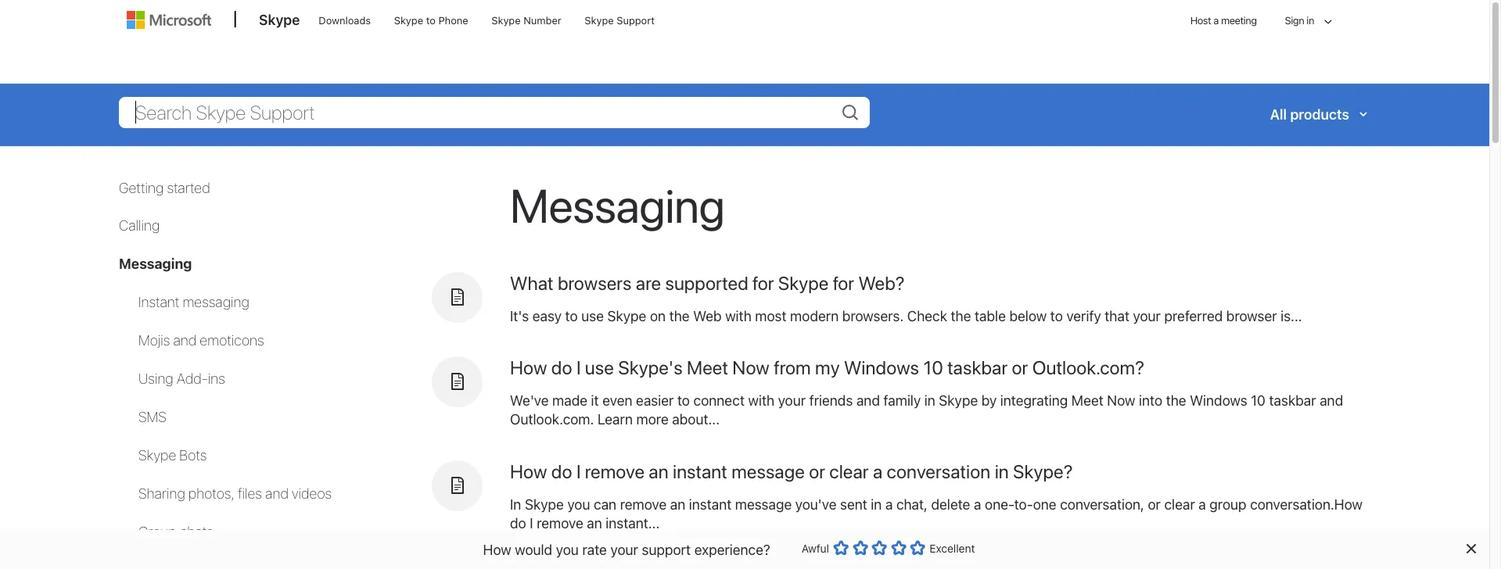 Task type: describe. For each thing, give the bounding box(es) containing it.
awful
[[802, 542, 829, 555]]

do inside in skype you can remove an instant message you've sent in a chat, delete a one-to-one conversation, or clear a group conversation.how do i remove an instant...
[[510, 516, 526, 532]]

3 option from the left
[[872, 541, 887, 556]]

outlook.com?
[[1032, 357, 1145, 379]]

1 horizontal spatial the
[[951, 308, 971, 324]]

you for would
[[556, 542, 579, 558]]

2 vertical spatial remove
[[537, 516, 583, 532]]

microsoft image
[[127, 11, 211, 29]]

downloads link
[[312, 1, 378, 38]]

in
[[510, 497, 521, 513]]

instant messaging link
[[138, 294, 249, 311]]

sms link
[[138, 409, 166, 426]]

do for remove
[[551, 461, 572, 483]]

to left phone
[[426, 14, 436, 27]]

rate
[[582, 542, 607, 558]]

1 option from the left
[[833, 541, 849, 556]]

is...
[[1281, 308, 1302, 324]]

it's
[[510, 308, 529, 324]]

friends
[[809, 393, 853, 409]]

support
[[642, 542, 691, 558]]

conversation.how
[[1250, 497, 1363, 513]]

0 horizontal spatial now
[[732, 357, 770, 379]]

a left one-
[[974, 497, 981, 513]]

number
[[523, 14, 561, 27]]

0 horizontal spatial clear
[[829, 461, 869, 483]]

instant...
[[606, 516, 660, 532]]

1 vertical spatial messaging
[[119, 256, 192, 273]]

skype to phone link
[[387, 1, 475, 38]]

2 for from the left
[[833, 272, 854, 294]]

easier
[[636, 393, 674, 409]]

skype's
[[618, 357, 683, 379]]

skype bots link
[[138, 447, 207, 464]]

even
[[602, 393, 632, 409]]

tab list containing instant messaging
[[119, 294, 416, 569]]

instant
[[138, 294, 179, 311]]

sharing photos, files and videos
[[138, 486, 332, 502]]

5 option from the left
[[910, 541, 926, 556]]

connect
[[693, 393, 745, 409]]

how do i remove an instant message or clear a conversation in skype?
[[510, 461, 1073, 483]]

one
[[1033, 497, 1057, 513]]

sign
[[1285, 14, 1304, 27]]

0 vertical spatial or
[[1012, 357, 1028, 379]]

windows inside we've made it even easier to connect with your friends and family in skype by integrating meet now into the windows 10 taskbar and outlook.com. learn more about...
[[1190, 393, 1247, 409]]

to left verify
[[1050, 308, 1063, 324]]

or inside in skype you can remove an instant message you've sent in a chat, delete a one-to-one conversation, or clear a group conversation.how do i remove an instant...
[[1148, 497, 1161, 513]]

how do i use skype's meet now from my windows 10 taskbar or outlook.com? link
[[510, 357, 1145, 379]]

host
[[1190, 14, 1211, 27]]

check
[[907, 308, 947, 324]]

10 inside we've made it even easier to connect with your friends and family in skype by integrating meet now into the windows 10 taskbar and outlook.com. learn more about...
[[1251, 393, 1266, 409]]

a inside host a meeting "link"
[[1213, 14, 1219, 27]]

group chats link
[[138, 524, 213, 540]]

1 horizontal spatial messaging
[[510, 177, 725, 233]]

can
[[594, 497, 616, 513]]

it's easy to use skype on the web with most modern browsers. check the table below to verify that your preferred browser is...
[[510, 308, 1302, 324]]

i for use
[[576, 357, 581, 379]]

by
[[981, 393, 997, 409]]

browser
[[1226, 308, 1277, 324]]

1 for from the left
[[753, 272, 774, 294]]

0 vertical spatial an
[[649, 461, 669, 483]]

preferred
[[1164, 308, 1223, 324]]

i inside in skype you can remove an instant message you've sent in a chat, delete a one-to-one conversation, or clear a group conversation.how do i remove an instant...
[[530, 516, 533, 532]]

getting started
[[119, 180, 210, 196]]

do for use
[[551, 357, 572, 379]]

conversation,
[[1060, 497, 1144, 513]]

skype inside we've made it even easier to connect with your friends and family in skype by integrating meet now into the windows 10 taskbar and outlook.com. learn more about...
[[939, 393, 978, 409]]

a left "group"
[[1199, 497, 1206, 513]]

learn
[[598, 412, 633, 428]]

getting started link
[[119, 180, 210, 196]]

mojis and emoticons
[[138, 333, 264, 349]]

0 vertical spatial remove
[[585, 461, 645, 483]]

how do i remove an instant message or clear a conversation in skype? link
[[510, 461, 1073, 483]]

to-
[[1014, 497, 1033, 513]]

messaging
[[183, 294, 249, 311]]

phone
[[438, 14, 468, 27]]

group
[[138, 524, 176, 540]]

skype number link
[[484, 1, 568, 38]]

on
[[650, 308, 666, 324]]

0 horizontal spatial the
[[669, 308, 690, 324]]

skype left bots
[[138, 447, 176, 464]]

0 horizontal spatial taskbar
[[947, 357, 1008, 379]]

in right sign
[[1307, 14, 1314, 27]]

easy
[[533, 308, 562, 324]]

Search Skype Support text field
[[119, 97, 870, 128]]

getting
[[119, 180, 164, 196]]

what browsers are supported for skype for web? link
[[510, 272, 905, 294]]

menu bar containing host a meeting
[[120, 0, 1370, 83]]

skype inside in skype you can remove an instant message you've sent in a chat, delete a one-to-one conversation, or clear a group conversation.how do i remove an instant...
[[525, 497, 564, 513]]

host a meeting
[[1190, 14, 1257, 27]]

use for i
[[585, 357, 614, 379]]

sharing
[[138, 486, 185, 502]]

2 horizontal spatial an
[[670, 497, 685, 513]]

what
[[510, 272, 553, 294]]

add-
[[177, 371, 208, 387]]

0 vertical spatial instant
[[673, 461, 727, 483]]

conversation
[[887, 461, 991, 483]]

skype number
[[491, 14, 561, 27]]

group
[[1210, 497, 1247, 513]]

0 horizontal spatial 10
[[923, 357, 943, 379]]

to inside we've made it even easier to connect with your friends and family in skype by integrating meet now into the windows 10 taskbar and outlook.com. learn more about...
[[677, 393, 690, 409]]

use for to
[[581, 308, 604, 324]]

photos,
[[188, 486, 235, 502]]

how for how would you rate your support experience?
[[483, 542, 511, 558]]

sign in
[[1285, 14, 1314, 27]]

0 vertical spatial meet
[[687, 357, 728, 379]]

how would you rate your support experience? list box
[[833, 537, 926, 565]]

group chats
[[138, 524, 213, 540]]

browsers
[[558, 272, 632, 294]]



Task type: locate. For each thing, give the bounding box(es) containing it.
dismiss the survey image
[[1464, 543, 1477, 555]]

your down the instant...
[[610, 542, 638, 558]]

0 vertical spatial do
[[551, 357, 572, 379]]

tab list
[[119, 294, 416, 569]]

how for how do i use skype's meet now from my windows 10 taskbar or outlook.com?
[[510, 357, 547, 379]]

4 option from the left
[[891, 541, 906, 556]]

the right the into on the right
[[1166, 393, 1186, 409]]

1 horizontal spatial clear
[[1164, 497, 1195, 513]]

an up support
[[670, 497, 685, 513]]

0 horizontal spatial messaging
[[119, 256, 192, 273]]

how up in
[[510, 461, 547, 483]]

an
[[649, 461, 669, 483], [670, 497, 685, 513], [587, 516, 602, 532]]

skype left by
[[939, 393, 978, 409]]

clear inside in skype you can remove an instant message you've sent in a chat, delete a one-to-one conversation, or clear a group conversation.how do i remove an instant...
[[1164, 497, 1195, 513]]

emoticons
[[200, 333, 264, 349]]

verify
[[1066, 308, 1101, 324]]

i up made
[[576, 357, 581, 379]]

2 vertical spatial your
[[610, 542, 638, 558]]

0 horizontal spatial for
[[753, 272, 774, 294]]

0 horizontal spatial your
[[610, 542, 638, 558]]

table
[[975, 308, 1006, 324]]

mojis
[[138, 333, 170, 349]]

1 vertical spatial use
[[585, 357, 614, 379]]

0 horizontal spatial meet
[[687, 357, 728, 379]]

use
[[581, 308, 604, 324], [585, 357, 614, 379]]

0 vertical spatial your
[[1133, 308, 1161, 324]]

or
[[1012, 357, 1028, 379], [809, 461, 825, 483], [1148, 497, 1161, 513]]

a right host at the top right of page
[[1213, 14, 1219, 27]]

0 vertical spatial message
[[731, 461, 805, 483]]

skype bots
[[138, 447, 207, 464]]

in inside we've made it even easier to connect with your friends and family in skype by integrating meet now into the windows 10 taskbar and outlook.com. learn more about...
[[924, 393, 935, 409]]

in inside in skype you can remove an instant message you've sent in a chat, delete a one-to-one conversation, or clear a group conversation.how do i remove an instant...
[[871, 497, 882, 513]]

bots
[[179, 447, 207, 464]]

remove
[[585, 461, 645, 483], [620, 497, 667, 513], [537, 516, 583, 532]]

clear up sent at right bottom
[[829, 461, 869, 483]]

files
[[238, 486, 262, 502]]

windows right the into on the right
[[1190, 393, 1247, 409]]

2 option from the left
[[852, 541, 868, 556]]

outlook.com.
[[510, 412, 594, 428]]

skype left phone
[[394, 14, 423, 27]]

0 vertical spatial now
[[732, 357, 770, 379]]

experience?
[[694, 542, 770, 558]]

message up you've at the right bottom of page
[[731, 461, 805, 483]]

browsers.
[[842, 308, 904, 324]]

windows
[[844, 357, 919, 379], [1190, 393, 1247, 409]]

menu bar
[[120, 0, 1370, 83]]

0 vertical spatial how
[[510, 357, 547, 379]]

sms
[[138, 409, 166, 426]]

are
[[636, 272, 661, 294]]

skype left on at the bottom left of page
[[607, 308, 646, 324]]

instant up experience?
[[689, 497, 732, 513]]

about...
[[672, 412, 720, 428]]

an down more on the bottom of page
[[649, 461, 669, 483]]

you for skype
[[567, 497, 590, 513]]

now left from
[[732, 357, 770, 379]]

1 vertical spatial message
[[735, 497, 792, 513]]

2 horizontal spatial your
[[1133, 308, 1161, 324]]

made
[[552, 393, 587, 409]]

to right easy
[[565, 308, 578, 324]]

a left the chat,
[[885, 497, 893, 513]]

in up one-
[[995, 461, 1009, 483]]

0 vertical spatial use
[[581, 308, 604, 324]]

2 vertical spatial do
[[510, 516, 526, 532]]

1 horizontal spatial taskbar
[[1269, 393, 1316, 409]]

do down outlook.com.
[[551, 461, 572, 483]]

1 vertical spatial remove
[[620, 497, 667, 513]]

how left would
[[483, 542, 511, 558]]

message down how do i remove an instant message or clear a conversation in skype?
[[735, 497, 792, 513]]

0 vertical spatial clear
[[829, 461, 869, 483]]

one-
[[985, 497, 1014, 513]]

message inside in skype you can remove an instant message you've sent in a chat, delete a one-to-one conversation, or clear a group conversation.how do i remove an instant...
[[735, 497, 792, 513]]

how do i use skype's meet now from my windows 10 taskbar or outlook.com?
[[510, 357, 1145, 379]]

do down in
[[510, 516, 526, 532]]

my
[[815, 357, 840, 379]]

you left rate
[[556, 542, 579, 558]]

2 horizontal spatial or
[[1148, 497, 1161, 513]]

i up would
[[530, 516, 533, 532]]

1 horizontal spatial an
[[649, 461, 669, 483]]

1 vertical spatial an
[[670, 497, 685, 513]]

skype?
[[1013, 461, 1073, 483]]

or right conversation,
[[1148, 497, 1161, 513]]

1 horizontal spatial windows
[[1190, 393, 1247, 409]]

option
[[833, 541, 849, 556], [852, 541, 868, 556], [872, 541, 887, 556], [891, 541, 906, 556], [910, 541, 926, 556]]

your right that
[[1133, 308, 1161, 324]]

web?
[[858, 272, 905, 294]]

using
[[138, 371, 173, 387]]

meeting
[[1221, 14, 1257, 27]]

taskbar inside we've made it even easier to connect with your friends and family in skype by integrating meet now into the windows 10 taskbar and outlook.com. learn more about...
[[1269, 393, 1316, 409]]

in right sent at right bottom
[[871, 497, 882, 513]]

2 vertical spatial how
[[483, 542, 511, 558]]

now left the into on the right
[[1107, 393, 1135, 409]]

1 horizontal spatial 10
[[1251, 393, 1266, 409]]

0 vertical spatial messaging
[[510, 177, 725, 233]]

it
[[591, 393, 599, 409]]

1 horizontal spatial for
[[833, 272, 854, 294]]

skype up modern
[[778, 272, 829, 294]]

i for remove
[[576, 461, 581, 483]]

supported
[[665, 272, 748, 294]]

modern
[[790, 308, 839, 324]]

1 horizontal spatial meet
[[1072, 393, 1104, 409]]

0 horizontal spatial or
[[809, 461, 825, 483]]

1 vertical spatial i
[[576, 461, 581, 483]]

chat,
[[896, 497, 928, 513]]

or up you've at the right bottom of page
[[809, 461, 825, 483]]

we've made it even easier to connect with your friends and family in skype by integrating meet now into the windows 10 taskbar and outlook.com. learn more about...
[[510, 393, 1343, 428]]

with inside we've made it even easier to connect with your friends and family in skype by integrating meet now into the windows 10 taskbar and outlook.com. learn more about...
[[748, 393, 774, 409]]

what browsers are supported for skype for web?
[[510, 272, 905, 294]]

1 horizontal spatial your
[[778, 393, 806, 409]]

do up made
[[551, 357, 572, 379]]

you inside in skype you can remove an instant message you've sent in a chat, delete a one-to-one conversation, or clear a group conversation.how do i remove an instant...
[[567, 497, 590, 513]]

use down browsers
[[581, 308, 604, 324]]

the left table
[[951, 308, 971, 324]]

taskbar
[[947, 357, 1008, 379], [1269, 393, 1316, 409]]

ins
[[208, 371, 225, 387]]

into
[[1139, 393, 1162, 409]]

for up most
[[753, 272, 774, 294]]

1 vertical spatial 10
[[1251, 393, 1266, 409]]

skype left downloads
[[259, 12, 300, 28]]

0 horizontal spatial an
[[587, 516, 602, 532]]

0 vertical spatial windows
[[844, 357, 919, 379]]

remove up the instant...
[[620, 497, 667, 513]]

to up the about...
[[677, 393, 690, 409]]

1 vertical spatial windows
[[1190, 393, 1247, 409]]

in right family
[[924, 393, 935, 409]]

1 vertical spatial meet
[[1072, 393, 1104, 409]]

a left conversation
[[873, 461, 883, 483]]

your down from
[[778, 393, 806, 409]]

more
[[636, 412, 669, 428]]

mojis and emoticons link
[[138, 333, 264, 349]]

1 vertical spatial how
[[510, 461, 547, 483]]

from
[[774, 357, 811, 379]]

that
[[1105, 308, 1129, 324]]

below
[[1009, 308, 1047, 324]]

1 vertical spatial with
[[748, 393, 774, 409]]

your inside we've made it even easier to connect with your friends and family in skype by integrating meet now into the windows 10 taskbar and outlook.com. learn more about...
[[778, 393, 806, 409]]

how would you rate your support experience?
[[483, 542, 770, 558]]

downloads
[[319, 14, 371, 27]]

with right web
[[725, 308, 752, 324]]

with
[[725, 308, 752, 324], [748, 393, 774, 409]]

remove up would
[[537, 516, 583, 532]]

chats
[[180, 524, 213, 540]]

you
[[567, 497, 590, 513], [556, 542, 579, 558]]

most
[[755, 308, 787, 324]]

we've
[[510, 393, 549, 409]]

how for how do i remove an instant message or clear a conversation in skype?
[[510, 461, 547, 483]]

remove up can at left bottom
[[585, 461, 645, 483]]

use up it
[[585, 357, 614, 379]]

2 vertical spatial or
[[1148, 497, 1161, 513]]

the right on at the bottom left of page
[[669, 308, 690, 324]]

2 horizontal spatial the
[[1166, 393, 1186, 409]]

message
[[731, 461, 805, 483], [735, 497, 792, 513]]

integrating
[[1000, 393, 1068, 409]]

1 horizontal spatial or
[[1012, 357, 1028, 379]]

in skype you can remove an instant message you've sent in a chat, delete a one-to-one conversation, or clear a group conversation.how do i remove an instant...
[[510, 497, 1363, 532]]

family
[[884, 393, 921, 409]]

1 vertical spatial or
[[809, 461, 825, 483]]

you left can at left bottom
[[567, 497, 590, 513]]

1 vertical spatial do
[[551, 461, 572, 483]]

0 vertical spatial taskbar
[[947, 357, 1008, 379]]

you've
[[795, 497, 837, 513]]

1 vertical spatial clear
[[1164, 497, 1195, 513]]

skype left number
[[491, 14, 521, 27]]

windows up family
[[844, 357, 919, 379]]

0 vertical spatial i
[[576, 357, 581, 379]]

0 horizontal spatial windows
[[844, 357, 919, 379]]

0 vertical spatial with
[[725, 308, 752, 324]]

skype left support
[[585, 14, 614, 27]]

now inside we've made it even easier to connect with your friends and family in skype by integrating meet now into the windows 10 taskbar and outlook.com. learn more about...
[[1107, 393, 1135, 409]]

with right connect
[[748, 393, 774, 409]]

skype support
[[585, 14, 655, 27]]

how up we've at the left of page
[[510, 357, 547, 379]]

using add-ins link
[[138, 371, 225, 387]]

1 vertical spatial you
[[556, 542, 579, 558]]

instant
[[673, 461, 727, 483], [689, 497, 732, 513]]

sign in link
[[1271, 0, 1338, 44]]

the
[[669, 308, 690, 324], [951, 308, 971, 324], [1166, 393, 1186, 409]]

1 vertical spatial now
[[1107, 393, 1135, 409]]

the inside we've made it even easier to connect with your friends and family in skype by integrating meet now into the windows 10 taskbar and outlook.com. learn more about...
[[1166, 393, 1186, 409]]

support
[[617, 14, 655, 27]]

messaging link
[[119, 256, 192, 273]]

a
[[1213, 14, 1219, 27], [873, 461, 883, 483], [885, 497, 893, 513], [974, 497, 981, 513], [1199, 497, 1206, 513]]

videos
[[292, 486, 332, 502]]

instant down the about...
[[673, 461, 727, 483]]

meet
[[687, 357, 728, 379], [1072, 393, 1104, 409]]

meet up connect
[[687, 357, 728, 379]]

0 vertical spatial you
[[567, 497, 590, 513]]

skype right in
[[525, 497, 564, 513]]

meet inside we've made it even easier to connect with your friends and family in skype by integrating meet now into the windows 10 taskbar and outlook.com. learn more about...
[[1072, 393, 1104, 409]]

2 vertical spatial i
[[530, 516, 533, 532]]

2 vertical spatial an
[[587, 516, 602, 532]]

10
[[923, 357, 943, 379], [1251, 393, 1266, 409]]

clear left "group"
[[1164, 497, 1195, 513]]

now
[[732, 357, 770, 379], [1107, 393, 1135, 409]]

1 vertical spatial taskbar
[[1269, 393, 1316, 409]]

skype link
[[251, 1, 308, 43]]

an down can at left bottom
[[587, 516, 602, 532]]

or up integrating
[[1012, 357, 1028, 379]]

instant inside in skype you can remove an instant message you've sent in a chat, delete a one-to-one conversation, or clear a group conversation.how do i remove an instant...
[[689, 497, 732, 513]]

0 vertical spatial 10
[[923, 357, 943, 379]]

1 vertical spatial your
[[778, 393, 806, 409]]

1 horizontal spatial now
[[1107, 393, 1135, 409]]

instant messaging
[[138, 294, 249, 311]]

i down outlook.com.
[[576, 461, 581, 483]]

your
[[1133, 308, 1161, 324], [778, 393, 806, 409], [610, 542, 638, 558]]

to
[[426, 14, 436, 27], [565, 308, 578, 324], [1050, 308, 1063, 324], [677, 393, 690, 409]]

excellent
[[930, 542, 975, 555]]

1 vertical spatial instant
[[689, 497, 732, 513]]

for left web?
[[833, 272, 854, 294]]

meet down outlook.com?
[[1072, 393, 1104, 409]]

delete
[[931, 497, 970, 513]]

calling link
[[119, 218, 160, 234]]

would
[[515, 542, 552, 558]]



Task type: vqa. For each thing, say whether or not it's contained in the screenshot.
Activities
no



